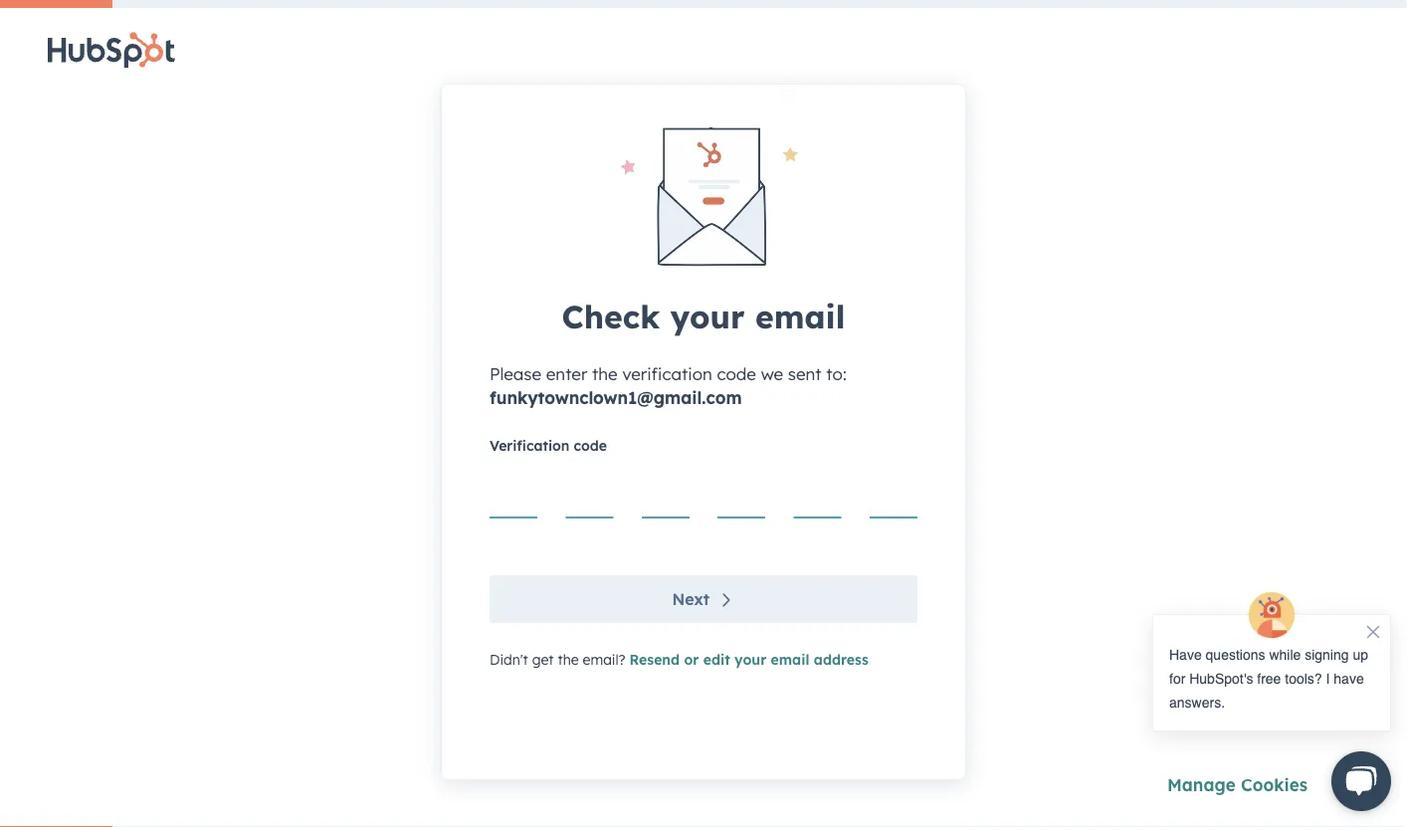 Task type: locate. For each thing, give the bounding box(es) containing it.
resend
[[630, 651, 680, 668]]

code down the funkytownclown1@gmail.com
[[574, 437, 607, 454]]

your
[[670, 296, 745, 336], [735, 651, 767, 668]]

None text field
[[870, 479, 918, 518]]

None text field
[[490, 479, 537, 518], [566, 479, 613, 518], [642, 479, 689, 518], [718, 479, 766, 518], [794, 479, 842, 518], [490, 479, 537, 518], [566, 479, 613, 518], [642, 479, 689, 518], [718, 479, 766, 518], [794, 479, 842, 518]]

enter
[[546, 363, 587, 384]]

cookies
[[1241, 774, 1308, 796]]

1 horizontal spatial code
[[717, 363, 756, 384]]

1 vertical spatial your
[[735, 651, 767, 668]]

0 vertical spatial email
[[755, 296, 845, 336]]

manage
[[1167, 774, 1236, 796]]

your up the verification
[[670, 296, 745, 336]]

1 vertical spatial the
[[558, 651, 579, 668]]

verification
[[490, 437, 570, 454]]

0 vertical spatial the
[[592, 363, 618, 384]]

1 vertical spatial code
[[574, 437, 607, 454]]

email left the address
[[771, 651, 810, 668]]

your right edit
[[735, 651, 767, 668]]

the
[[592, 363, 618, 384], [558, 651, 579, 668]]

funkytownclown1@gmail.com
[[490, 387, 742, 408]]

the right get
[[558, 651, 579, 668]]

1 horizontal spatial the
[[592, 363, 618, 384]]

the inside please enter the verification code we sent to: funkytownclown1@gmail.com
[[592, 363, 618, 384]]

manage cookies link
[[1167, 774, 1308, 796]]

0 horizontal spatial the
[[558, 651, 579, 668]]

check your email
[[562, 296, 845, 336]]

email up sent
[[755, 296, 845, 336]]

code
[[717, 363, 756, 384], [574, 437, 607, 454]]

the up the funkytownclown1@gmail.com
[[592, 363, 618, 384]]

please enter the verification code we sent to: funkytownclown1@gmail.com
[[490, 363, 847, 408]]

code left we
[[717, 363, 756, 384]]

resend or edit your email address button
[[630, 651, 869, 668]]

email
[[755, 296, 845, 336], [771, 651, 810, 668]]

0 vertical spatial code
[[717, 363, 756, 384]]



Task type: describe. For each thing, give the bounding box(es) containing it.
step 1 of 11 progress bar
[[0, 0, 113, 8]]

check
[[562, 296, 660, 336]]

the for get
[[558, 651, 579, 668]]

sent
[[788, 363, 822, 384]]

edit
[[703, 651, 730, 668]]

verification code
[[490, 437, 607, 454]]

code inside please enter the verification code we sent to: funkytownclown1@gmail.com
[[717, 363, 756, 384]]

manage cookies
[[1167, 774, 1308, 796]]

next button
[[490, 575, 918, 623]]

0 vertical spatial your
[[670, 296, 745, 336]]

hubspot image
[[48, 32, 175, 68]]

we
[[761, 363, 783, 384]]

chat widget region
[[1133, 590, 1407, 827]]

0 horizontal spatial code
[[574, 437, 607, 454]]

the for enter
[[592, 363, 618, 384]]

didn't
[[490, 651, 528, 668]]

email?
[[583, 651, 626, 668]]

or
[[684, 651, 699, 668]]

next
[[672, 589, 710, 609]]

address
[[814, 651, 869, 668]]

get
[[532, 651, 554, 668]]

to:
[[826, 363, 847, 384]]

1 vertical spatial email
[[771, 651, 810, 668]]

please
[[490, 363, 541, 384]]

verification
[[622, 363, 712, 384]]

didn't get the email? resend or edit your email address
[[490, 651, 869, 668]]



Task type: vqa. For each thing, say whether or not it's contained in the screenshot.
select in the Apply Default Track setting for all users - Sales Extension Only Turn this setting on to select default track setting for all Hubspot Sales Extension users in the portal. This will override the individual's default track setting.
no



